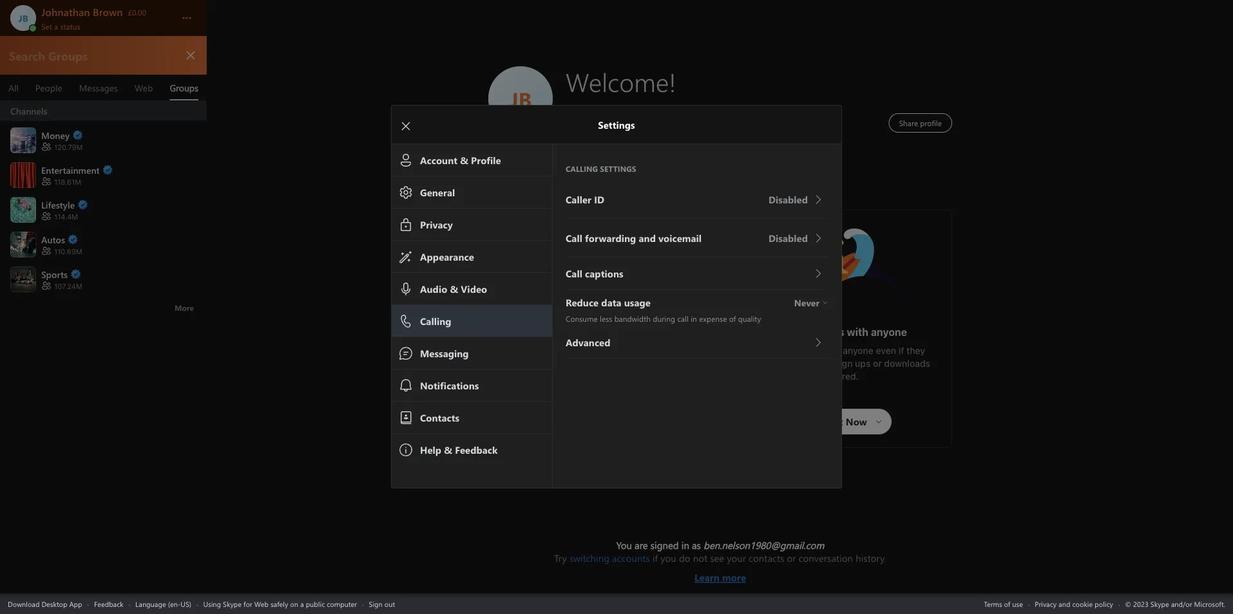 Task type: describe. For each thing, give the bounding box(es) containing it.
with inside share the invite with anyone even if they aren't on skype. no sign ups or downloads required.
[[823, 346, 841, 356]]

mansurfer
[[801, 223, 847, 237]]

the inside share the invite with anyone even if they aren't on skype. no sign ups or downloads required.
[[781, 346, 795, 356]]

contacts
[[749, 552, 784, 565]]

0 vertical spatial anyone
[[871, 326, 907, 339]]

feedback link
[[94, 600, 124, 609]]

107.24m
[[54, 282, 82, 291]]

app
[[69, 600, 82, 609]]

sign out
[[369, 600, 395, 609]]

feedback
[[94, 600, 124, 609]]

sign
[[369, 600, 383, 609]]

more
[[722, 572, 746, 584]]

computer
[[327, 600, 357, 609]]

a inside set a status button
[[54, 21, 58, 31]]

ups
[[855, 359, 871, 369]]

date
[[555, 352, 574, 363]]

stay up to date with the latest features and updates in skype. don't miss a thing!
[[510, 352, 695, 376]]

us)
[[181, 600, 191, 609]]

conversation
[[799, 552, 853, 565]]

1 vertical spatial skype
[[223, 600, 242, 609]]

you
[[616, 539, 632, 552]]

latest
[[613, 352, 637, 363]]

to
[[544, 352, 553, 363]]

signed
[[651, 539, 679, 552]]

privacy and cookie policy link
[[1035, 600, 1113, 609]]

easy meetings with anyone
[[772, 326, 907, 339]]

policy
[[1095, 600, 1113, 609]]

terms
[[984, 600, 1002, 609]]

as
[[692, 539, 701, 552]]

if inside try switching accounts if you do not see your contacts or conversation history. learn more
[[653, 552, 658, 565]]

up
[[531, 352, 542, 363]]

launch
[[563, 229, 593, 243]]

switching
[[570, 552, 610, 565]]

you
[[661, 552, 676, 565]]

118.61m
[[54, 178, 81, 186]]

using
[[203, 600, 221, 609]]

switching accounts link
[[570, 552, 650, 565]]

110.69m
[[54, 248, 82, 256]]

they
[[907, 346, 925, 356]]

or inside share the invite with anyone even if they aren't on skype. no sign ups or downloads required.
[[873, 359, 882, 369]]

you are signed in as
[[616, 539, 704, 552]]

learn more link
[[554, 565, 887, 584]]

stay
[[510, 352, 529, 363]]

privacy
[[1035, 600, 1057, 609]]

safely
[[271, 600, 288, 609]]

your
[[727, 552, 746, 565]]

desktop
[[41, 600, 67, 609]]

what's new in skype
[[549, 333, 654, 345]]

using skype for web safely on a public computer
[[203, 600, 357, 609]]

Search Groups text field
[[8, 47, 173, 64]]

terms of use link
[[984, 600, 1023, 609]]

invite
[[797, 346, 820, 356]]

aren't
[[749, 359, 774, 369]]

history.
[[856, 552, 887, 565]]

set a status
[[41, 21, 80, 31]]

web
[[254, 600, 269, 609]]

1 vertical spatial and
[[1059, 600, 1071, 609]]

1 horizontal spatial a
[[300, 600, 304, 609]]

114.4m
[[54, 213, 78, 221]]

download desktop app
[[8, 600, 82, 609]]



Task type: locate. For each thing, give the bounding box(es) containing it.
skype
[[623, 333, 654, 345], [223, 600, 242, 609]]

features
[[639, 352, 675, 363]]

1 vertical spatial on
[[290, 600, 298, 609]]

sign
[[835, 359, 853, 369]]

on down share
[[776, 359, 787, 369]]

language (en-us)
[[135, 600, 191, 609]]

0 horizontal spatial the
[[597, 352, 611, 363]]

with inside stay up to date with the latest features and updates in skype. don't miss a thing!
[[576, 352, 595, 363]]

no
[[821, 359, 833, 369]]

0 vertical spatial in
[[611, 333, 620, 345]]

skype. inside stay up to date with the latest features and updates in skype. don't miss a thing!
[[569, 365, 598, 376]]

or inside try switching accounts if you do not see your contacts or conversation history. learn more
[[787, 552, 796, 565]]

1 horizontal spatial or
[[873, 359, 882, 369]]

0 vertical spatial on
[[776, 359, 787, 369]]

see
[[710, 552, 724, 565]]

what's
[[549, 333, 584, 345]]

1 vertical spatial if
[[653, 552, 658, 565]]

1 horizontal spatial with
[[823, 346, 841, 356]]

terms of use
[[984, 600, 1023, 609]]

0 horizontal spatial and
[[677, 352, 693, 363]]

1 vertical spatial anyone
[[843, 346, 874, 356]]

a
[[54, 21, 58, 31], [648, 365, 653, 376], [300, 600, 304, 609]]

on
[[776, 359, 787, 369], [290, 600, 298, 609]]

required.
[[820, 371, 859, 382]]

the
[[781, 346, 795, 356], [597, 352, 611, 363]]

with
[[847, 326, 869, 339], [823, 346, 841, 356], [576, 352, 595, 363]]

1 horizontal spatial on
[[776, 359, 787, 369]]

anyone
[[871, 326, 907, 339], [843, 346, 874, 356]]

the down easy
[[781, 346, 795, 356]]

and up thing!
[[677, 352, 693, 363]]

2 horizontal spatial a
[[648, 365, 653, 376]]

0 horizontal spatial in
[[559, 365, 567, 376]]

1 horizontal spatial skype
[[623, 333, 654, 345]]

1 horizontal spatial skype.
[[789, 359, 818, 369]]

privacy and cookie policy
[[1035, 600, 1113, 609]]

learn
[[695, 572, 720, 584]]

on right safely
[[290, 600, 298, 609]]

the up the don't
[[597, 352, 611, 363]]

the inside stay up to date with the latest features and updates in skype. don't miss a thing!
[[597, 352, 611, 363]]

in left as
[[682, 539, 689, 552]]

anyone inside share the invite with anyone even if they aren't on skype. no sign ups or downloads required.
[[843, 346, 874, 356]]

downloads
[[884, 359, 930, 369]]

set a status button
[[41, 18, 169, 31]]

using skype for web safely on a public computer link
[[203, 600, 357, 609]]

120.79m
[[54, 143, 83, 152]]

skype. inside share the invite with anyone even if they aren't on skype. no sign ups or downloads required.
[[789, 359, 818, 369]]

language (en-us) link
[[135, 600, 191, 609]]

download desktop app link
[[8, 600, 82, 609]]

meetings
[[798, 326, 845, 339]]

of
[[1004, 600, 1011, 609]]

calling settings dialog
[[391, 105, 861, 489]]

1 vertical spatial or
[[787, 552, 796, 565]]

in down date
[[559, 365, 567, 376]]

try switching accounts if you do not see your contacts or conversation history. learn more
[[554, 552, 887, 584]]

cookie
[[1072, 600, 1093, 609]]

with up no on the bottom right of the page
[[823, 346, 841, 356]]

share
[[754, 346, 779, 356]]

are
[[635, 539, 648, 552]]

anyone up even
[[871, 326, 907, 339]]

and
[[677, 352, 693, 363], [1059, 600, 1071, 609]]

anyone up ups
[[843, 346, 874, 356]]

use
[[1012, 600, 1023, 609]]

skype up the latest
[[623, 333, 654, 345]]

download
[[8, 600, 40, 609]]

a inside stay up to date with the latest features and updates in skype. don't miss a thing!
[[648, 365, 653, 376]]

with right date
[[576, 352, 595, 363]]

set
[[41, 21, 52, 31]]

language
[[135, 600, 166, 609]]

not
[[693, 552, 708, 565]]

share the invite with anyone even if they aren't on skype. no sign ups or downloads required.
[[749, 346, 933, 382]]

0 horizontal spatial with
[[576, 352, 595, 363]]

if inside share the invite with anyone even if they aren't on skype. no sign ups or downloads required.
[[899, 346, 904, 356]]

in
[[611, 333, 620, 345], [559, 365, 567, 376], [682, 539, 689, 552]]

accounts
[[612, 552, 650, 565]]

0 horizontal spatial skype.
[[569, 365, 598, 376]]

skype. down invite
[[789, 359, 818, 369]]

2 vertical spatial a
[[300, 600, 304, 609]]

2 horizontal spatial in
[[682, 539, 689, 552]]

sign out link
[[369, 600, 395, 609]]

1 horizontal spatial the
[[781, 346, 795, 356]]

1 horizontal spatial if
[[899, 346, 904, 356]]

0 horizontal spatial or
[[787, 552, 796, 565]]

or right ups
[[873, 359, 882, 369]]

1 vertical spatial a
[[648, 365, 653, 376]]

thing!
[[656, 365, 680, 376]]

and inside stay up to date with the latest features and updates in skype. don't miss a thing!
[[677, 352, 693, 363]]

in right new
[[611, 333, 620, 345]]

0 horizontal spatial a
[[54, 21, 58, 31]]

easy
[[772, 326, 795, 339]]

0 horizontal spatial if
[[653, 552, 658, 565]]

a right set
[[54, 21, 58, 31]]

if
[[899, 346, 904, 356], [653, 552, 658, 565]]

0 vertical spatial and
[[677, 352, 693, 363]]

new
[[587, 333, 609, 345]]

or right contacts
[[787, 552, 796, 565]]

even
[[876, 346, 896, 356]]

out
[[385, 600, 395, 609]]

0 vertical spatial if
[[899, 346, 904, 356]]

0 horizontal spatial on
[[290, 600, 298, 609]]

(en-
[[168, 600, 181, 609]]

if left you
[[653, 552, 658, 565]]

do
[[679, 552, 690, 565]]

status
[[60, 21, 80, 31]]

tab list
[[0, 75, 207, 101]]

list item
[[0, 101, 207, 122]]

0 vertical spatial a
[[54, 21, 58, 31]]

0 vertical spatial or
[[873, 359, 882, 369]]

0 vertical spatial skype
[[623, 333, 654, 345]]

channels group
[[0, 101, 207, 320]]

updates
[[522, 365, 557, 376]]

a down features
[[648, 365, 653, 376]]

skype. down date
[[569, 365, 598, 376]]

and left cookie
[[1059, 600, 1071, 609]]

with up ups
[[847, 326, 869, 339]]

try
[[554, 552, 567, 565]]

don't
[[601, 365, 624, 376]]

public
[[306, 600, 325, 609]]

skype left the for
[[223, 600, 242, 609]]

a left public
[[300, 600, 304, 609]]

on inside share the invite with anyone even if they aren't on skype. no sign ups or downloads required.
[[776, 359, 787, 369]]

1 horizontal spatial in
[[611, 333, 620, 345]]

skype.
[[789, 359, 818, 369], [569, 365, 598, 376]]

in inside stay up to date with the latest features and updates in skype. don't miss a thing!
[[559, 365, 567, 376]]

1 vertical spatial in
[[559, 365, 567, 376]]

for
[[244, 600, 252, 609]]

miss
[[626, 365, 646, 376]]

2 vertical spatial in
[[682, 539, 689, 552]]

1 horizontal spatial and
[[1059, 600, 1071, 609]]

or
[[873, 359, 882, 369], [787, 552, 796, 565]]

0 horizontal spatial skype
[[223, 600, 242, 609]]

if up downloads
[[899, 346, 904, 356]]

2 horizontal spatial with
[[847, 326, 869, 339]]



Task type: vqa. For each thing, say whether or not it's contained in the screenshot.
tips
no



